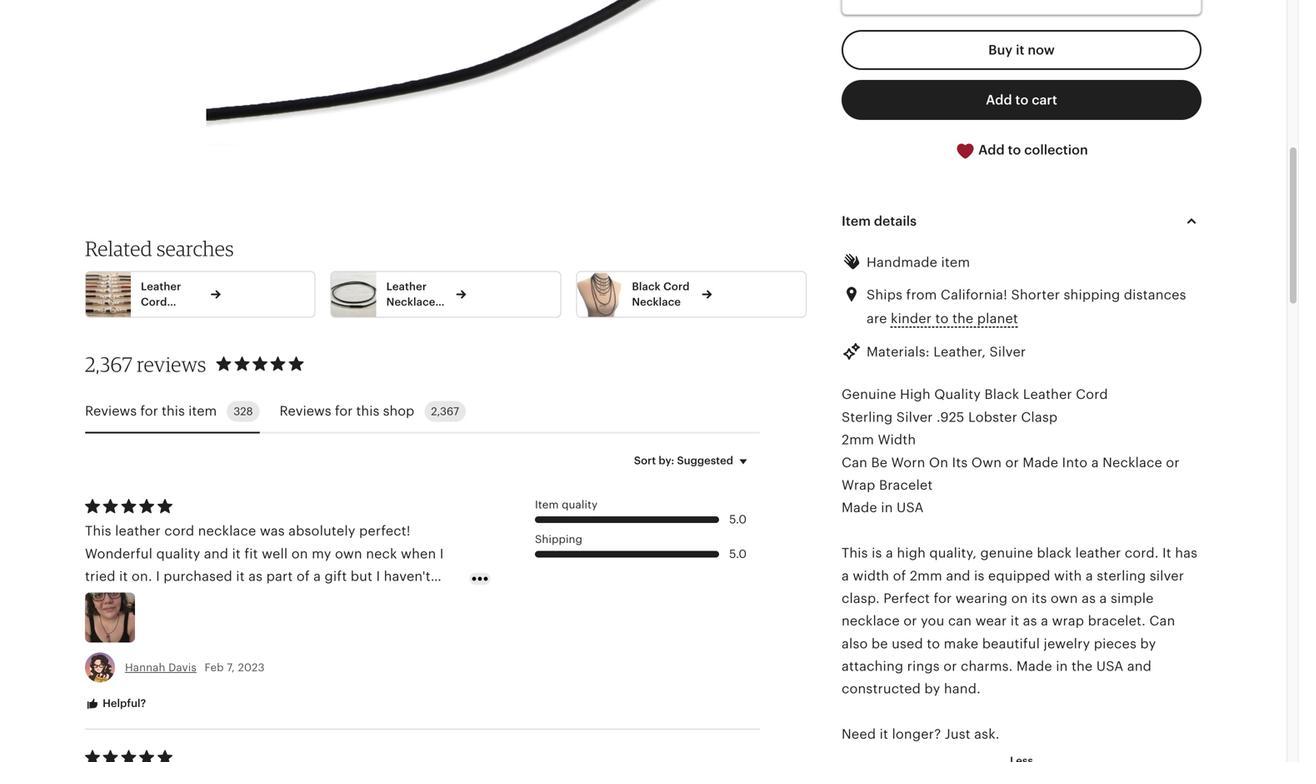 Task type: vqa. For each thing, say whether or not it's contained in the screenshot.
Etsy Purchase Protection:
no



Task type: describe. For each thing, give the bounding box(es) containing it.
a down its at the bottom of page
[[1041, 614, 1048, 629]]

cord inside leather cord necklace
[[141, 296, 167, 308]]

definitely
[[85, 637, 146, 652]]

5.0 for shipping
[[729, 548, 747, 561]]

cord inside genuine high quality black leather cord sterling silver .925 lobster clasp 2mm width can be worn on its own or made into a necklace or wrap bracelet made in usa
[[1076, 387, 1108, 402]]

1 horizontal spatial of
[[297, 569, 310, 584]]

necklace inside this is a high quality, genuine black leather cord. it has a width of 2mm and is equipped with a sterling silver clasp. perfect for wearing on its own as a simple necklace or you can wear it as a wrap bracelet. can also be used to make beautiful jewelry pieces by attaching rings or charms. made in the usa and constructed by hand.
[[842, 614, 900, 629]]

has
[[1175, 546, 1198, 561]]

of inside this is a high quality, genuine black leather cord. it has a width of 2mm and is equipped with a sterling silver clasp. perfect for wearing on its own as a simple necklace or you can wear it as a wrap bracelet. can also be used to make beautiful jewelry pieces by attaching rings or charms. made in the usa and constructed by hand.
[[893, 569, 906, 584]]

and down the quality,
[[946, 569, 971, 584]]

when
[[401, 547, 436, 562]]

in inside genuine high quality black leather cord sterling silver .925 lobster clasp 2mm width can be worn on its own or made into a necklace or wrap bracelet made in usa
[[881, 501, 893, 516]]

2 horizontal spatial as
[[1082, 591, 1096, 606]]

it inside button
[[1016, 43, 1025, 58]]

add for add to cart
[[986, 93, 1012, 108]]

back
[[170, 637, 201, 652]]

shipping
[[1064, 288, 1120, 303]]

i'll
[[416, 615, 431, 630]]

silver inside genuine high quality black leather cord sterling silver .925 lobster clasp 2mm width can be worn on its own or made into a necklace or wrap bracelet made in usa
[[897, 410, 933, 425]]

1 vertical spatial by
[[925, 682, 940, 697]]

need it longer? just ask.
[[842, 727, 1000, 742]]

wear
[[976, 614, 1007, 629]]

this for shop
[[356, 404, 379, 419]]

leather necklace cord
[[386, 281, 435, 323]]

california!
[[941, 288, 1008, 303]]

to inside add to collection button
[[1008, 143, 1021, 158]]

add for add to collection
[[979, 143, 1005, 158]]

reviews for reviews for this item
[[85, 404, 137, 419]]

2023
[[238, 662, 265, 674]]

i right so
[[183, 592, 187, 607]]

on inside this is a high quality, genuine black leather cord. it has a width of 2mm and is equipped with a sterling silver clasp. perfect for wearing on its own as a simple necklace or you can wear it as a wrap bracelet. can also be used to make beautiful jewelry pieces by attaching rings or charms. made in the usa and constructed by hand.
[[1011, 591, 1028, 606]]

i right when
[[440, 547, 444, 562]]

2,367 for 2,367 reviews
[[85, 352, 132, 377]]

leather inside this leather cord necklace was absolutely perfect! wonderful quality and it fit well on my own neck when i tried it on. i purchased it as part of a gift but i haven't given it yet, so i took pictures of it on myself to demonstrate. very comfortable and easy to clasp - i'll definitely be back for more in the future!
[[115, 524, 161, 539]]

for down 2,367 reviews
[[140, 404, 158, 419]]

the inside this is a high quality, genuine black leather cord. it has a width of 2mm and is equipped with a sterling silver clasp. perfect for wearing on its own as a simple necklace or you can wear it as a wrap bracelet. can also be used to make beautiful jewelry pieces by attaching rings or charms. made in the usa and constructed by hand.
[[1072, 659, 1093, 674]]

easy
[[320, 615, 349, 630]]

ships from california! shorter shipping distances are
[[867, 288, 1187, 326]]

be
[[871, 455, 888, 470]]

planet
[[977, 311, 1018, 326]]

2,367 reviews
[[85, 352, 206, 377]]

this for item
[[162, 404, 185, 419]]

attaching
[[842, 659, 904, 674]]

width
[[853, 569, 889, 584]]

a left width
[[842, 569, 849, 584]]

helpful?
[[100, 698, 146, 710]]

my
[[312, 547, 331, 562]]

leather,
[[934, 345, 986, 360]]

1 horizontal spatial by
[[1140, 637, 1156, 652]]

part
[[266, 569, 293, 584]]

distances
[[1124, 288, 1187, 303]]

silver
[[1150, 569, 1184, 584]]

its
[[952, 455, 968, 470]]

related searches region
[[85, 236, 817, 323]]

sort
[[634, 455, 656, 467]]

hannah
[[125, 662, 165, 674]]

charms.
[[961, 659, 1013, 674]]

own
[[972, 455, 1002, 470]]

related
[[85, 236, 152, 261]]

leather cord necklace link
[[86, 272, 315, 323]]

to down myself in the bottom left of the page
[[353, 615, 366, 630]]

clasp.
[[842, 591, 880, 606]]

on
[[929, 455, 949, 470]]

hand.
[[944, 682, 981, 697]]

leather inside genuine high quality black leather cord sterling silver .925 lobster clasp 2mm width can be worn on its own or made into a necklace or wrap bracelet made in usa
[[1023, 387, 1072, 402]]

can inside genuine high quality black leather cord sterling silver .925 lobster clasp 2mm width can be worn on its own or made into a necklace or wrap bracelet made in usa
[[842, 455, 868, 470]]

7,
[[227, 662, 235, 674]]

reviews for this item
[[85, 404, 217, 419]]

equipped
[[988, 569, 1051, 584]]

ships
[[867, 288, 903, 303]]

given
[[85, 592, 121, 607]]

sort by: suggested
[[634, 455, 733, 467]]

high
[[900, 387, 931, 402]]

to inside add to cart button
[[1016, 93, 1029, 108]]

own inside this leather cord necklace was absolutely perfect! wonderful quality and it fit well on my own neck when i tried it on. i purchased it as part of a gift but i haven't given it yet, so i took pictures of it on myself to demonstrate. very comfortable and easy to clasp - i'll definitely be back for more in the future!
[[335, 547, 362, 562]]

add to collection
[[975, 143, 1088, 158]]

related searches
[[85, 236, 234, 261]]

this for this leather cord necklace was absolutely perfect! wonderful quality and it fit well on my own neck when i tried it on. i purchased it as part of a gift but i haven't given it yet, so i took pictures of it on myself to demonstrate. very comfortable and easy to clasp - i'll definitely be back for more in the future!
[[85, 524, 111, 539]]

clasp
[[1021, 410, 1058, 425]]

as inside this leather cord necklace was absolutely perfect! wonderful quality and it fit well on my own neck when i tried it on. i purchased it as part of a gift but i haven't given it yet, so i took pictures of it on myself to demonstrate. very comfortable and easy to clasp - i'll definitely be back for more in the future!
[[248, 569, 263, 584]]

clasp
[[370, 615, 404, 630]]

in inside this leather cord necklace was absolutely perfect! wonderful quality and it fit well on my own neck when i tried it on. i purchased it as part of a gift but i haven't given it yet, so i took pictures of it on myself to demonstrate. very comfortable and easy to clasp - i'll definitely be back for more in the future!
[[264, 637, 276, 652]]

a left "high"
[[886, 546, 893, 561]]

quality,
[[930, 546, 977, 561]]

the inside this leather cord necklace was absolutely perfect! wonderful quality and it fit well on my own neck when i tried it on. i purchased it as part of a gift but i haven't given it yet, so i took pictures of it on myself to demonstrate. very comfortable and easy to clasp - i'll definitely be back for more in the future!
[[280, 637, 301, 652]]

also
[[842, 637, 868, 652]]

this is a high quality, genuine black leather cord. it has a width of 2mm and is equipped with a sterling silver clasp. perfect for wearing on its own as a simple necklace or you can wear it as a wrap bracelet. can also be used to make beautiful jewelry pieces by attaching rings or charms. made in the usa and constructed by hand.
[[842, 546, 1198, 697]]

perfect
[[884, 591, 930, 606]]

usa inside this is a high quality, genuine black leather cord. it has a width of 2mm and is equipped with a sterling silver clasp. perfect for wearing on its own as a simple necklace or you can wear it as a wrap bracelet. can also be used to make beautiful jewelry pieces by attaching rings or charms. made in the usa and constructed by hand.
[[1097, 659, 1124, 674]]

5.0 for item quality
[[729, 513, 747, 526]]

reviews for reviews for this shop
[[280, 404, 331, 419]]

necklace inside genuine high quality black leather cord sterling silver .925 lobster clasp 2mm width can be worn on its own or made into a necklace or wrap bracelet made in usa
[[1103, 455, 1163, 470]]

kinder to the planet button
[[891, 307, 1018, 331]]

the inside button
[[953, 311, 974, 326]]

sort by: suggested button
[[622, 444, 766, 479]]

demonstrate.
[[85, 615, 172, 630]]

this for this is a high quality, genuine black leather cord. it has a width of 2mm and is equipped with a sterling silver clasp. perfect for wearing on its own as a simple necklace or you can wear it as a wrap bracelet. can also be used to make beautiful jewelry pieces by attaching rings or charms. made in the usa and constructed by hand.
[[842, 546, 868, 561]]

bracelet
[[879, 478, 933, 493]]

2 vertical spatial as
[[1023, 614, 1037, 629]]

0 horizontal spatial on
[[291, 547, 308, 562]]

bracelet.
[[1088, 614, 1146, 629]]

a inside genuine high quality black leather cord sterling silver .925 lobster clasp 2mm width can be worn on its own or made into a necklace or wrap bracelet made in usa
[[1092, 455, 1099, 470]]

future!
[[305, 637, 348, 652]]

simple
[[1111, 591, 1154, 606]]

black
[[1037, 546, 1072, 561]]

kinder
[[891, 311, 932, 326]]

0 vertical spatial is
[[872, 546, 882, 561]]

0 vertical spatial made
[[1023, 455, 1059, 470]]

helpful? button
[[73, 689, 159, 720]]

neck
[[366, 547, 397, 562]]

yet,
[[137, 592, 161, 607]]

1 horizontal spatial item
[[941, 255, 970, 270]]

cord inside leather necklace cord
[[386, 311, 413, 323]]

add to collection button
[[842, 130, 1202, 171]]

0 horizontal spatial of
[[280, 592, 294, 607]]

tried
[[85, 569, 116, 584]]

shop
[[383, 404, 414, 419]]

width
[[878, 433, 916, 448]]

i right but
[[376, 569, 380, 584]]

from
[[906, 288, 937, 303]]

item for item details
[[842, 214, 871, 229]]

and down pieces
[[1127, 659, 1152, 674]]

2mm inside this is a high quality, genuine black leather cord. it has a width of 2mm and is equipped with a sterling silver clasp. perfect for wearing on its own as a simple necklace or you can wear it as a wrap bracelet. can also be used to make beautiful jewelry pieces by attaching rings or charms. made in the usa and constructed by hand.
[[910, 569, 943, 584]]

item details button
[[827, 201, 1217, 241]]

sterling
[[842, 410, 893, 425]]

materials: leather, silver
[[867, 345, 1026, 360]]



Task type: locate. For each thing, give the bounding box(es) containing it.
0 vertical spatial own
[[335, 547, 362, 562]]

0 vertical spatial item
[[842, 214, 871, 229]]

this left shop
[[356, 404, 379, 419]]

is up wearing
[[974, 569, 985, 584]]

fit
[[244, 547, 258, 562]]

2 this from the left
[[356, 404, 379, 419]]

is up width
[[872, 546, 882, 561]]

to inside this is a high quality, genuine black leather cord. it has a width of 2mm and is equipped with a sterling silver clasp. perfect for wearing on its own as a simple necklace or you can wear it as a wrap bracelet. can also be used to make beautiful jewelry pieces by attaching rings or charms. made in the usa and constructed by hand.
[[927, 637, 940, 652]]

1 horizontal spatial leather
[[1076, 546, 1121, 561]]

2mm down "high"
[[910, 569, 943, 584]]

tab list containing reviews for this item
[[85, 391, 760, 434]]

a right with
[[1086, 569, 1093, 584]]

cord
[[663, 281, 690, 293], [141, 296, 167, 308], [386, 311, 413, 323], [1076, 387, 1108, 402]]

haven't
[[384, 569, 431, 584]]

this
[[85, 524, 111, 539], [842, 546, 868, 561]]

hannah davis link
[[125, 662, 197, 674]]

1 vertical spatial can
[[1150, 614, 1175, 629]]

perfect!
[[359, 524, 411, 539]]

0 vertical spatial add
[[986, 93, 1012, 108]]

worn
[[891, 455, 926, 470]]

be up hannah davis link
[[150, 637, 166, 652]]

1 horizontal spatial usa
[[1097, 659, 1124, 674]]

1 horizontal spatial silver
[[990, 345, 1026, 360]]

1 vertical spatial item
[[535, 499, 559, 511]]

2 vertical spatial the
[[1072, 659, 1093, 674]]

can down simple
[[1150, 614, 1175, 629]]

more
[[227, 637, 260, 652]]

shorter
[[1011, 288, 1060, 303]]

leather
[[141, 281, 181, 293], [386, 281, 427, 293], [1023, 387, 1072, 402]]

myself
[[330, 592, 373, 607]]

1 vertical spatial the
[[280, 637, 301, 652]]

0 vertical spatial leather
[[115, 524, 161, 539]]

1 vertical spatial necklace
[[842, 614, 900, 629]]

add to cart
[[986, 93, 1057, 108]]

0 horizontal spatial black
[[632, 281, 661, 293]]

absolutely
[[288, 524, 356, 539]]

as down its at the bottom of page
[[1023, 614, 1037, 629]]

the down 'california!'
[[953, 311, 974, 326]]

buy it now button
[[842, 30, 1202, 70]]

2 horizontal spatial of
[[893, 569, 906, 584]]

just
[[945, 727, 971, 742]]

1 vertical spatial silver
[[897, 410, 933, 425]]

a inside this leather cord necklace was absolutely perfect! wonderful quality and it fit well on my own neck when i tried it on. i purchased it as part of a gift but i haven't given it yet, so i took pictures of it on myself to demonstrate. very comfortable and easy to clasp - i'll definitely be back for more in the future!
[[313, 569, 321, 584]]

add to cart button
[[842, 80, 1202, 120]]

quality
[[562, 499, 598, 511], [156, 547, 200, 562]]

black cord necklace link
[[577, 272, 806, 317]]

1 horizontal spatial the
[[953, 311, 974, 326]]

necklace up fit
[[198, 524, 256, 539]]

you
[[921, 614, 945, 629]]

to
[[1016, 93, 1029, 108], [1008, 143, 1021, 158], [935, 311, 949, 326], [376, 592, 390, 607], [353, 615, 366, 630], [927, 637, 940, 652]]

1 vertical spatial made
[[842, 501, 877, 516]]

in down the jewelry
[[1056, 659, 1068, 674]]

2mm inside genuine high quality black leather cord sterling silver .925 lobster clasp 2mm width can be worn on its own or made into a necklace or wrap bracelet made in usa
[[842, 433, 874, 448]]

details
[[874, 214, 917, 229]]

0 horizontal spatial leather
[[141, 281, 181, 293]]

reviews right 328
[[280, 404, 331, 419]]

leather cord necklace
[[141, 281, 190, 323]]

sterling
[[1097, 569, 1146, 584]]

0 horizontal spatial silver
[[897, 410, 933, 425]]

1 horizontal spatial item
[[842, 214, 871, 229]]

0 horizontal spatial is
[[872, 546, 882, 561]]

2 vertical spatial made
[[1017, 659, 1052, 674]]

black inside black cord necklace
[[632, 281, 661, 293]]

pictures
[[223, 592, 277, 607]]

in down bracelet
[[881, 501, 893, 516]]

1 horizontal spatial as
[[1023, 614, 1037, 629]]

constructed
[[842, 682, 921, 697]]

and left easy
[[291, 615, 316, 630]]

genuine
[[981, 546, 1033, 561]]

jewelry
[[1044, 637, 1090, 652]]

and
[[204, 547, 228, 562], [946, 569, 971, 584], [291, 615, 316, 630], [1127, 659, 1152, 674]]

1 vertical spatial as
[[1082, 591, 1096, 606]]

0 horizontal spatial this
[[85, 524, 111, 539]]

1 vertical spatial 2,367
[[431, 405, 459, 418]]

usa down pieces
[[1097, 659, 1124, 674]]

of down part
[[280, 592, 294, 607]]

cord.
[[1125, 546, 1159, 561]]

i
[[440, 547, 444, 562], [156, 569, 160, 584], [376, 569, 380, 584], [183, 592, 187, 607]]

for up feb
[[205, 637, 223, 652]]

1 vertical spatial in
[[264, 637, 276, 652]]

hannah davis feb 7, 2023
[[125, 662, 265, 674]]

by
[[1140, 637, 1156, 652], [925, 682, 940, 697]]

tab list
[[85, 391, 760, 434]]

0 horizontal spatial the
[[280, 637, 301, 652]]

1 horizontal spatial can
[[1150, 614, 1175, 629]]

1 horizontal spatial reviews
[[280, 404, 331, 419]]

leather up wonderful
[[115, 524, 161, 539]]

black inside genuine high quality black leather cord sterling silver .925 lobster clasp 2mm width can be worn on its own or made into a necklace or wrap bracelet made in usa
[[985, 387, 1020, 402]]

1 vertical spatial add
[[979, 143, 1005, 158]]

2,367 inside tab list
[[431, 405, 459, 418]]

kinder to the planet
[[891, 311, 1018, 326]]

as down fit
[[248, 569, 263, 584]]

2,367 left 'reviews'
[[85, 352, 132, 377]]

2mm down sterling
[[842, 433, 874, 448]]

1 horizontal spatial quality
[[562, 499, 598, 511]]

well
[[262, 547, 288, 562]]

silver down 'high'
[[897, 410, 933, 425]]

0 horizontal spatial necklace
[[198, 524, 256, 539]]

item up 'california!'
[[941, 255, 970, 270]]

made left into
[[1023, 455, 1059, 470]]

1 horizontal spatial black
[[985, 387, 1020, 402]]

wrap
[[1052, 614, 1084, 629]]

gift
[[325, 569, 347, 584]]

view details of this review photo by hannah davis image
[[85, 593, 135, 643]]

be up attaching
[[872, 637, 888, 652]]

purchased
[[164, 569, 232, 584]]

add left cart
[[986, 93, 1012, 108]]

made down beautiful at the right of the page
[[1017, 659, 1052, 674]]

of right part
[[297, 569, 310, 584]]

0 vertical spatial by
[[1140, 637, 1156, 652]]

0 vertical spatial black
[[632, 281, 661, 293]]

to inside kinder to the planet button
[[935, 311, 949, 326]]

1 horizontal spatial in
[[881, 501, 893, 516]]

0 horizontal spatial can
[[842, 455, 868, 470]]

i right the on.
[[156, 569, 160, 584]]

to down 'you'
[[927, 637, 940, 652]]

on left its at the bottom of page
[[1011, 591, 1028, 606]]

this up width
[[842, 546, 868, 561]]

into
[[1062, 455, 1088, 470]]

1 vertical spatial own
[[1051, 591, 1078, 606]]

its
[[1032, 591, 1047, 606]]

item up the shipping
[[535, 499, 559, 511]]

usa down bracelet
[[897, 501, 924, 516]]

.925
[[937, 410, 965, 425]]

in inside this is a high quality, genuine black leather cord. it has a width of 2mm and is equipped with a sterling silver clasp. perfect for wearing on its own as a simple necklace or you can wear it as a wrap bracelet. can also be used to make beautiful jewelry pieces by attaching rings or charms. made in the usa and constructed by hand.
[[1056, 659, 1068, 674]]

1 vertical spatial leather
[[1076, 546, 1121, 561]]

and up purchased
[[204, 547, 228, 562]]

0 horizontal spatial quality
[[156, 547, 200, 562]]

as up wrap
[[1082, 591, 1096, 606]]

0 horizontal spatial as
[[248, 569, 263, 584]]

0 horizontal spatial 2mm
[[842, 433, 874, 448]]

to up clasp
[[376, 592, 390, 607]]

to left cart
[[1016, 93, 1029, 108]]

2,367
[[85, 352, 132, 377], [431, 405, 459, 418]]

1 vertical spatial usa
[[1097, 659, 1124, 674]]

1 horizontal spatial this
[[356, 404, 379, 419]]

with
[[1054, 569, 1082, 584]]

by right pieces
[[1140, 637, 1156, 652]]

took
[[191, 592, 220, 607]]

be inside this is a high quality, genuine black leather cord. it has a width of 2mm and is equipped with a sterling silver clasp. perfect for wearing on its own as a simple necklace or you can wear it as a wrap bracelet. can also be used to make beautiful jewelry pieces by attaching rings or charms. made in the usa and constructed by hand.
[[872, 637, 888, 652]]

necklace inside this leather cord necklace was absolutely perfect! wonderful quality and it fit well on my own neck when i tried it on. i purchased it as part of a gift but i haven't given it yet, so i took pictures of it on myself to demonstrate. very comfortable and easy to clasp - i'll definitely be back for more in the future!
[[198, 524, 256, 539]]

0 horizontal spatial by
[[925, 682, 940, 697]]

high
[[897, 546, 926, 561]]

can inside this is a high quality, genuine black leather cord. it has a width of 2mm and is equipped with a sterling silver clasp. perfect for wearing on its own as a simple necklace or you can wear it as a wrap bracelet. can also be used to make beautiful jewelry pieces by attaching rings or charms. made in the usa and constructed by hand.
[[1150, 614, 1175, 629]]

quality up the shipping
[[562, 499, 598, 511]]

it
[[1163, 546, 1172, 561]]

0 vertical spatial in
[[881, 501, 893, 516]]

0 horizontal spatial 2,367
[[85, 352, 132, 377]]

2 reviews from the left
[[280, 404, 331, 419]]

0 vertical spatial quality
[[562, 499, 598, 511]]

usa inside genuine high quality black leather cord sterling silver .925 lobster clasp 2mm width can be worn on its own or made into a necklace or wrap bracelet made in usa
[[897, 501, 924, 516]]

longer?
[[892, 727, 941, 742]]

made down wrap at the right bottom of page
[[842, 501, 877, 516]]

1 horizontal spatial 2mm
[[910, 569, 943, 584]]

in right more
[[264, 637, 276, 652]]

genuine high quality black leather cord sterling silver .925 lobster clasp 2mm width can be worn on its own or made into a necklace or wrap bracelet made in usa
[[842, 387, 1180, 516]]

own up gift
[[335, 547, 362, 562]]

leather for cord
[[141, 281, 181, 293]]

1 vertical spatial this
[[842, 546, 868, 561]]

for
[[140, 404, 158, 419], [335, 404, 353, 419], [934, 591, 952, 606], [205, 637, 223, 652]]

1 vertical spatial quality
[[156, 547, 200, 562]]

on left my
[[291, 547, 308, 562]]

2 horizontal spatial leather
[[1023, 387, 1072, 402]]

1 horizontal spatial own
[[1051, 591, 1078, 606]]

2 horizontal spatial the
[[1072, 659, 1093, 674]]

a up bracelet.
[[1100, 591, 1107, 606]]

for inside this is a high quality, genuine black leather cord. it has a width of 2mm and is equipped with a sterling silver clasp. perfect for wearing on its own as a simple necklace or you can wear it as a wrap bracelet. can also be used to make beautiful jewelry pieces by attaching rings or charms. made in the usa and constructed by hand.
[[934, 591, 952, 606]]

for up 'you'
[[934, 591, 952, 606]]

by down rings
[[925, 682, 940, 697]]

necklace inside black cord necklace
[[632, 296, 681, 308]]

5.0
[[729, 513, 747, 526], [729, 548, 747, 561]]

0 horizontal spatial be
[[150, 637, 166, 652]]

1 vertical spatial black
[[985, 387, 1020, 402]]

but
[[351, 569, 373, 584]]

be inside this leather cord necklace was absolutely perfect! wonderful quality and it fit well on my own neck when i tried it on. i purchased it as part of a gift but i haven't given it yet, so i took pictures of it on myself to demonstrate. very comfortable and easy to clasp - i'll definitely be back for more in the future!
[[150, 637, 166, 652]]

searches
[[157, 236, 234, 261]]

usa
[[897, 501, 924, 516], [1097, 659, 1124, 674]]

for left shop
[[335, 404, 353, 419]]

very
[[176, 615, 204, 630]]

this inside this leather cord necklace was absolutely perfect! wonderful quality and it fit well on my own neck when i tried it on. i purchased it as part of a gift but i haven't given it yet, so i took pictures of it on myself to demonstrate. very comfortable and easy to clasp - i'll definitely be back for more in the future!
[[85, 524, 111, 539]]

reviews
[[137, 352, 206, 377]]

need
[[842, 727, 876, 742]]

0 horizontal spatial reviews
[[85, 404, 137, 419]]

0 vertical spatial 2mm
[[842, 433, 874, 448]]

2 5.0 from the top
[[729, 548, 747, 561]]

1 horizontal spatial necklace
[[842, 614, 900, 629]]

1 this from the left
[[162, 404, 185, 419]]

the left future!
[[280, 637, 301, 652]]

can up wrap at the right bottom of page
[[842, 455, 868, 470]]

leather inside leather cord necklace
[[141, 281, 181, 293]]

a left gift
[[313, 569, 321, 584]]

to right kinder
[[935, 311, 949, 326]]

the down the jewelry
[[1072, 659, 1093, 674]]

own down with
[[1051, 591, 1078, 606]]

so
[[165, 592, 180, 607]]

it inside this is a high quality, genuine black leather cord. it has a width of 2mm and is equipped with a sterling silver clasp. perfect for wearing on its own as a simple necklace or you can wear it as a wrap bracelet. can also be used to make beautiful jewelry pieces by attaching rings or charms. made in the usa and constructed by hand.
[[1011, 614, 1019, 629]]

item for item quality
[[535, 499, 559, 511]]

0 vertical spatial this
[[85, 524, 111, 539]]

1 vertical spatial 2mm
[[910, 569, 943, 584]]

item left 328
[[188, 404, 217, 419]]

silver
[[990, 345, 1026, 360], [897, 410, 933, 425]]

leather for necklace
[[386, 281, 427, 293]]

1 reviews from the left
[[85, 404, 137, 419]]

2 horizontal spatial on
[[1011, 591, 1028, 606]]

ask.
[[974, 727, 1000, 742]]

1 horizontal spatial is
[[974, 569, 985, 584]]

add down add to cart
[[979, 143, 1005, 158]]

leather necklace cord link
[[331, 272, 560, 323]]

be
[[872, 637, 888, 652], [150, 637, 166, 652]]

0 horizontal spatial this
[[162, 404, 185, 419]]

quality down cord
[[156, 547, 200, 562]]

cord inside black cord necklace
[[663, 281, 690, 293]]

this
[[162, 404, 185, 419], [356, 404, 379, 419]]

to left collection
[[1008, 143, 1021, 158]]

0 vertical spatial necklace
[[198, 524, 256, 539]]

0 vertical spatial silver
[[990, 345, 1026, 360]]

this leather cord necklace was absolutely perfect! wonderful quality and it fit well on my own neck when i tried it on. i purchased it as part of a gift but i haven't given it yet, so i took pictures of it on myself to demonstrate. very comfortable and easy to clasp - i'll definitely be back for more in the future!
[[85, 524, 444, 652]]

1 horizontal spatial 2,367
[[431, 405, 459, 418]]

shipping
[[535, 533, 583, 546]]

1 horizontal spatial leather
[[386, 281, 427, 293]]

reviews down 2,367 reviews
[[85, 404, 137, 419]]

0 horizontal spatial item
[[535, 499, 559, 511]]

2 horizontal spatial in
[[1056, 659, 1068, 674]]

0 vertical spatial 5.0
[[729, 513, 747, 526]]

item left details
[[842, 214, 871, 229]]

in
[[881, 501, 893, 516], [264, 637, 276, 652], [1056, 659, 1068, 674]]

made
[[1023, 455, 1059, 470], [842, 501, 877, 516], [1017, 659, 1052, 674]]

2,367 for 2,367
[[431, 405, 459, 418]]

for inside this leather cord necklace was absolutely perfect! wonderful quality and it fit well on my own neck when i tried it on. i purchased it as part of a gift but i haven't given it yet, so i took pictures of it on myself to demonstrate. very comfortable and easy to clasp - i'll definitely be back for more in the future!
[[205, 637, 223, 652]]

of up perfect
[[893, 569, 906, 584]]

0 vertical spatial can
[[842, 455, 868, 470]]

1 vertical spatial item
[[188, 404, 217, 419]]

necklace down clasp.
[[842, 614, 900, 629]]

genuine
[[842, 387, 896, 402]]

quality inside this leather cord necklace was absolutely perfect! wonderful quality and it fit well on my own neck when i tried it on. i purchased it as part of a gift but i haven't given it yet, so i took pictures of it on myself to demonstrate. very comfortable and easy to clasp - i'll definitely be back for more in the future!
[[156, 547, 200, 562]]

0 vertical spatial the
[[953, 311, 974, 326]]

made inside this is a high quality, genuine black leather cord. it has a width of 2mm and is equipped with a sterling silver clasp. perfect for wearing on its own as a simple necklace or you can wear it as a wrap bracelet. can also be used to make beautiful jewelry pieces by attaching rings or charms. made in the usa and constructed by hand.
[[1017, 659, 1052, 674]]

2,367 right shop
[[431, 405, 459, 418]]

own inside this is a high quality, genuine black leather cord. it has a width of 2mm and is equipped with a sterling silver clasp. perfect for wearing on its own as a simple necklace or you can wear it as a wrap bracelet. can also be used to make beautiful jewelry pieces by attaching rings or charms. made in the usa and constructed by hand.
[[1051, 591, 1078, 606]]

beautiful
[[982, 637, 1040, 652]]

1 5.0 from the top
[[729, 513, 747, 526]]

1 vertical spatial 5.0
[[729, 548, 747, 561]]

0 horizontal spatial leather
[[115, 524, 161, 539]]

0 horizontal spatial usa
[[897, 501, 924, 516]]

this down 'reviews'
[[162, 404, 185, 419]]

1 horizontal spatial this
[[842, 546, 868, 561]]

black
[[632, 281, 661, 293], [985, 387, 1020, 402]]

this inside this is a high quality, genuine black leather cord. it has a width of 2mm and is equipped with a sterling silver clasp. perfect for wearing on its own as a simple necklace or you can wear it as a wrap bracelet. can also be used to make beautiful jewelry pieces by attaching rings or charms. made in the usa and constructed by hand.
[[842, 546, 868, 561]]

handmade item
[[867, 255, 970, 270]]

on up easy
[[310, 592, 326, 607]]

add
[[986, 93, 1012, 108], [979, 143, 1005, 158]]

silver down planet
[[990, 345, 1026, 360]]

0 vertical spatial 2,367
[[85, 352, 132, 377]]

item inside dropdown button
[[842, 214, 871, 229]]

leather inside this is a high quality, genuine black leather cord. it has a width of 2mm and is equipped with a sterling silver clasp. perfect for wearing on its own as a simple necklace or you can wear it as a wrap bracelet. can also be used to make beautiful jewelry pieces by attaching rings or charms. made in the usa and constructed by hand.
[[1076, 546, 1121, 561]]

the
[[953, 311, 974, 326], [280, 637, 301, 652], [1072, 659, 1093, 674]]

1 vertical spatial is
[[974, 569, 985, 584]]

lobster
[[968, 410, 1018, 425]]

0 vertical spatial as
[[248, 569, 263, 584]]

0 horizontal spatial own
[[335, 547, 362, 562]]

0 horizontal spatial item
[[188, 404, 217, 419]]

leather up the 'sterling'
[[1076, 546, 1121, 561]]

a right into
[[1092, 455, 1099, 470]]

1 horizontal spatial be
[[872, 637, 888, 652]]

1 horizontal spatial on
[[310, 592, 326, 607]]

as
[[248, 569, 263, 584], [1082, 591, 1096, 606], [1023, 614, 1037, 629]]

0 vertical spatial item
[[941, 255, 970, 270]]

this up wonderful
[[85, 524, 111, 539]]

0 horizontal spatial in
[[264, 637, 276, 652]]

0 vertical spatial usa
[[897, 501, 924, 516]]

are
[[867, 311, 887, 326]]

collection
[[1024, 143, 1088, 158]]

leather inside leather necklace cord
[[386, 281, 427, 293]]

2 vertical spatial in
[[1056, 659, 1068, 674]]



